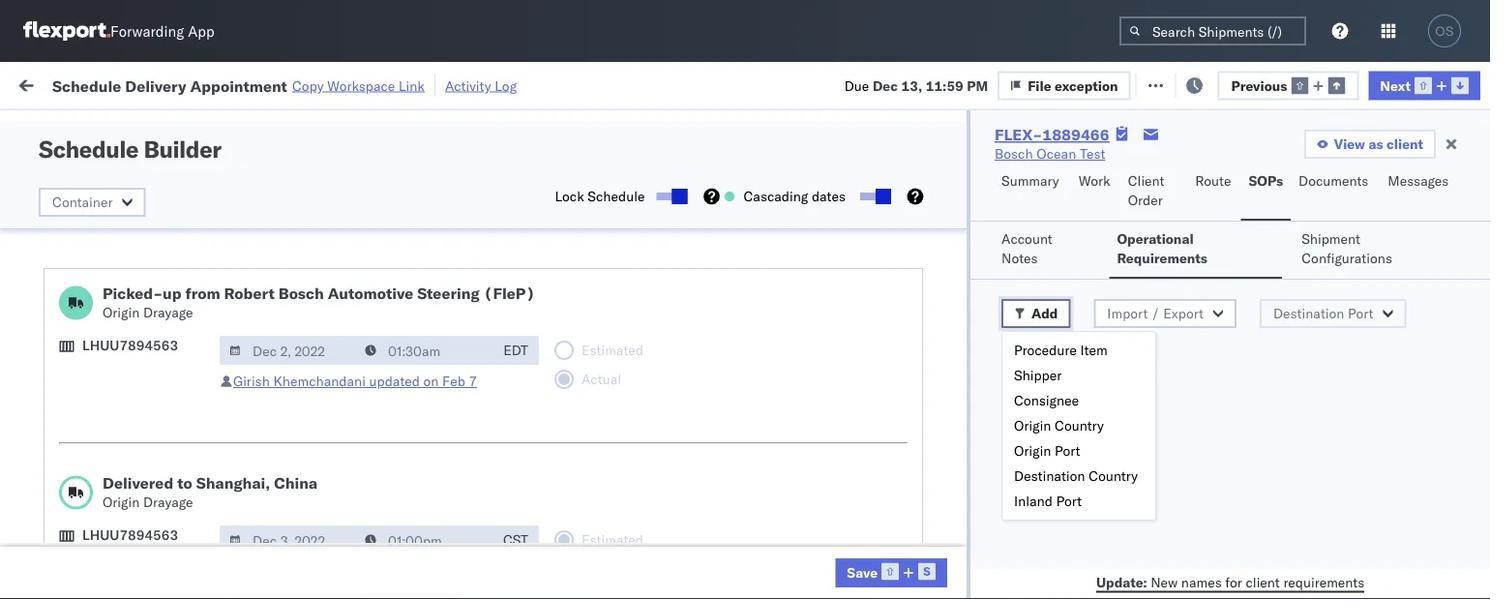 Task type: locate. For each thing, give the bounding box(es) containing it.
ca inside confirm pickup from los angeles, ca
[[45, 544, 63, 561]]

2 schedule delivery appointment link from the top
[[45, 363, 238, 382]]

4:00
[[202, 535, 232, 552]]

1 vertical spatial drayage
[[143, 494, 193, 511]]

0 vertical spatial test123456
[[1209, 279, 1291, 296]]

2 vertical spatial pst,
[[261, 578, 290, 594]]

upload down workitem
[[45, 183, 89, 200]]

1 horizontal spatial work
[[1079, 172, 1111, 189]]

0 vertical spatial container
[[1083, 151, 1135, 165]]

clearance up the to
[[150, 439, 212, 456]]

1 horizontal spatial 13,
[[902, 77, 923, 94]]

work inside button
[[210, 75, 244, 92]]

1846748 down 1660288
[[1001, 237, 1060, 254]]

ca
[[45, 288, 63, 305], [45, 331, 63, 348], [45, 416, 63, 433], [45, 501, 63, 518], [45, 544, 63, 561]]

0 horizontal spatial destination
[[1015, 468, 1086, 485]]

girish khemchandani updated on feb 7 button
[[233, 373, 477, 390]]

0 vertical spatial pst,
[[268, 492, 298, 509]]

documents down 'view'
[[1299, 172, 1369, 189]]

1 horizontal spatial destination
[[1274, 305, 1345, 322]]

(flep)
[[484, 284, 536, 303]]

clearance for first upload customs clearance documents link
[[150, 183, 212, 200]]

1 schedule pickup from los angeles, ca link from the top
[[45, 268, 275, 306]]

action
[[1425, 75, 1467, 92]]

mmm d, yyyy text field down 11:59 pm pst, dec 13, 2022
[[220, 526, 357, 555]]

documents down workitem
[[45, 203, 115, 220]]

angeles, for 2nd schedule pickup from los angeles, ca button from the bottom of the page 'schedule pickup from los angeles, ca' link
[[208, 396, 261, 413]]

9 resize handle column header from the left
[[1418, 150, 1442, 599]]

schedule delivery appointment button down the picked-
[[45, 363, 238, 384]]

container down workitem
[[52, 194, 113, 211]]

in
[[288, 120, 299, 135]]

mbl/mawb numbers
[[1209, 158, 1328, 173]]

1 vertical spatial pst,
[[260, 535, 289, 552]]

1846748 up inland
[[1001, 450, 1060, 467]]

picked-
[[103, 284, 163, 303]]

work up the status : ready for work, blocked, in progress
[[210, 75, 244, 92]]

caiu7969337
[[1083, 194, 1174, 211]]

schedule pickup from los angeles, ca for 'schedule pickup from los angeles, ca' link corresponding to 1st schedule pickup from los angeles, ca button from the top
[[45, 269, 261, 305]]

pst,
[[268, 492, 298, 509], [260, 535, 289, 552], [261, 578, 290, 594]]

documents for 2nd upload customs clearance documents link
[[45, 458, 115, 475]]

dec left 24,
[[294, 578, 319, 594]]

consignee down shipper
[[1015, 392, 1080, 409]]

2 vertical spatial appointment
[[159, 364, 238, 380]]

-- : -- -- text field for edt
[[355, 336, 493, 365]]

previous button
[[1218, 71, 1360, 100]]

1 schedule delivery appointment from the top
[[45, 236, 238, 253]]

pst, up 6:00 am pst, dec 24, 2022
[[260, 535, 289, 552]]

0 vertical spatial import
[[163, 75, 207, 92]]

- left cascading
[[735, 194, 743, 211]]

2 schedule pickup from los angeles, ca link from the top
[[45, 310, 275, 349]]

for right names
[[1226, 574, 1243, 591]]

on right 205
[[473, 75, 489, 92]]

abcdefg78456546
[[1209, 578, 1339, 594]]

customs
[[92, 183, 146, 200], [92, 439, 146, 456]]

origin up inland
[[1015, 442, 1052, 459]]

upload customs clearance documents link up "confirm pickup from los angeles, ca" link
[[45, 438, 275, 477]]

1 -- : -- -- text field from the top
[[355, 336, 493, 365]]

nov right the 'girish'
[[302, 365, 327, 381]]

4 1846748 from the top
[[1001, 365, 1060, 381]]

consignee right "demo"
[[703, 194, 768, 211]]

1 hlxu8034992 from the top
[[1289, 236, 1384, 253]]

1 horizontal spatial :
[[445, 120, 449, 135]]

flex id button
[[919, 154, 1054, 173]]

4 schedule pickup from los angeles, ca button from the top
[[45, 481, 275, 521]]

no
[[454, 120, 469, 135]]

country
[[1055, 417, 1104, 434], [1089, 468, 1138, 485]]

1 vertical spatial schedule delivery appointment link
[[45, 363, 238, 382]]

mbl/mawb
[[1209, 158, 1277, 173]]

angeles, down robert on the left of the page
[[208, 311, 261, 328]]

origin down the picked-
[[103, 304, 140, 321]]

pst, right am
[[261, 578, 290, 594]]

angeles, for 'schedule pickup from los angeles, ca' link associated with 3rd schedule pickup from los angeles, ca button from the bottom of the page
[[208, 311, 261, 328]]

0 vertical spatial client
[[1387, 136, 1424, 152]]

messages
[[1389, 172, 1450, 189]]

0 vertical spatial 13,
[[902, 77, 923, 94]]

names
[[1182, 574, 1222, 591]]

0 vertical spatial for
[[184, 120, 200, 135]]

appointment for 2nd schedule delivery appointment "link" from the bottom
[[159, 236, 238, 253]]

1 vertical spatial work
[[1079, 172, 1111, 189]]

0 vertical spatial lhuu7894563,
[[1083, 492, 1183, 509]]

0 vertical spatial port
[[1349, 305, 1374, 322]]

message
[[260, 75, 314, 92]]

2 pdt, from the top
[[268, 279, 299, 296]]

schedule pickup from los angeles, ca link for 1st schedule pickup from los angeles, ca button from the top
[[45, 268, 275, 306]]

1 ceau7522281, from the top
[[1083, 236, 1183, 253]]

2 ocean fcl from the top
[[483, 279, 551, 296]]

port down configurations
[[1349, 305, 1374, 322]]

destination
[[1274, 305, 1345, 322], [1015, 468, 1086, 485]]

confirm pickup from los angeles, ca button
[[45, 523, 275, 564]]

pickup right confirm
[[98, 524, 139, 541]]

3 hlxu6269489, from the top
[[1186, 321, 1285, 338]]

1 vertical spatial test123456
[[1209, 322, 1291, 339]]

1 vertical spatial clearance
[[150, 439, 212, 456]]

1 clearance from the top
[[150, 183, 212, 200]]

: left no
[[445, 120, 449, 135]]

flex-1660288
[[959, 194, 1060, 211]]

1 upload customs clearance documents link from the top
[[45, 182, 275, 221]]

1 vertical spatial import
[[1108, 305, 1149, 322]]

flex-1846748 down notes
[[959, 279, 1060, 296]]

0 vertical spatial schedule delivery appointment
[[45, 236, 238, 253]]

upload customs clearance documents button down workitem button at the left of the page
[[45, 182, 275, 223]]

1660288
[[1001, 194, 1060, 211]]

clearance down builder
[[150, 183, 212, 200]]

los for first schedule pickup from los angeles, ca button from the bottom of the page
[[182, 482, 204, 499]]

7 resize handle column header from the left
[[1050, 150, 1074, 599]]

2 vertical spatial delivery
[[105, 364, 155, 380]]

ca for "confirm pickup from los angeles, ca" link
[[45, 544, 63, 561]]

batch
[[1383, 75, 1421, 92]]

0 vertical spatial uetu5238478
[[1187, 492, 1281, 509]]

1 horizontal spatial numbers
[[1280, 158, 1328, 173]]

13, up 23,
[[330, 492, 351, 509]]

1 horizontal spatial for
[[1226, 574, 1243, 591]]

0 vertical spatial customs
[[92, 183, 146, 200]]

pickup down the picked-
[[105, 311, 147, 328]]

flex-1846748 up inland
[[959, 450, 1060, 467]]

0 vertical spatial mmm d, yyyy text field
[[220, 336, 357, 365]]

import for import work
[[163, 75, 207, 92]]

angeles, right the to
[[208, 482, 261, 499]]

pst, up 4:00 pm pst, dec 23, 2022
[[268, 492, 298, 509]]

angeles, down the 'girish'
[[208, 396, 261, 413]]

delivery up ready on the left
[[125, 76, 186, 95]]

schedule delivery appointment link up the picked-
[[45, 235, 238, 254]]

2 : from the left
[[445, 120, 449, 135]]

destination down configurations
[[1274, 305, 1345, 322]]

0 horizontal spatial 13,
[[330, 492, 351, 509]]

2 vertical spatial documents
[[45, 458, 115, 475]]

lhuu7894563, uetu5238478
[[1083, 492, 1281, 509], [1083, 577, 1281, 594]]

dec up 23,
[[301, 492, 326, 509]]

1 horizontal spatial container
[[1083, 151, 1135, 165]]

1 pdt, from the top
[[268, 237, 299, 254]]

2 schedule pickup from los angeles, ca from the top
[[45, 311, 261, 348]]

origin inside picked-up from robert bosch automotive steering (flep) origin drayage
[[103, 304, 140, 321]]

1 vertical spatial delivery
[[105, 236, 155, 253]]

1 vertical spatial requirements
[[1284, 574, 1365, 591]]

steering
[[417, 284, 480, 303]]

2022
[[347, 237, 380, 254], [347, 279, 380, 296], [347, 322, 380, 339], [347, 365, 380, 381], [354, 492, 388, 509], [346, 535, 379, 552], [347, 578, 380, 594]]

schedule delivery appointment copy workspace link
[[52, 76, 425, 95]]

upload customs clearance documents button up "confirm pickup from los angeles, ca" link
[[45, 438, 275, 479]]

client right as
[[1387, 136, 1424, 152]]

6 ocean fcl from the top
[[483, 578, 551, 594]]

0 horizontal spatial numbers
[[1083, 166, 1131, 181]]

consignee inside procedure item shipper consignee origin country origin port destination country inland port
[[1015, 392, 1080, 409]]

schedule pickup from los angeles, ca link for first schedule pickup from los angeles, ca button from the bottom of the page
[[45, 481, 275, 519]]

test inside bosch ocean test link
[[1080, 145, 1106, 162]]

file exception down search shipments (/) text field
[[1161, 75, 1251, 92]]

1 vertical spatial upload customs clearance documents button
[[45, 438, 275, 479]]

3 ca from the top
[[45, 416, 63, 433]]

2 4, from the top
[[331, 279, 343, 296]]

item
[[1081, 342, 1108, 359]]

1 vertical spatial lhuu7894563
[[82, 527, 178, 544]]

customs up delivered
[[92, 439, 146, 456]]

schedule for 'schedule pickup from los angeles, ca' link corresponding to 1st schedule pickup from los angeles, ca button from the top
[[45, 269, 102, 286]]

flex
[[928, 158, 950, 173]]

lock schedule
[[555, 188, 645, 205]]

1 lhuu7894563 from the top
[[82, 337, 178, 354]]

MMM D, YYYY text field
[[220, 336, 357, 365], [220, 526, 357, 555]]

upload up confirm
[[45, 439, 89, 456]]

os
[[1436, 24, 1455, 38]]

origin down delivered
[[103, 494, 140, 511]]

0 vertical spatial country
[[1055, 417, 1104, 434]]

2 lhuu7894563 from the top
[[82, 527, 178, 544]]

nov up picked-up from robert bosch automotive steering (flep) origin drayage
[[302, 237, 327, 254]]

angeles, right up
[[208, 269, 261, 286]]

0 horizontal spatial on
[[424, 373, 439, 390]]

0 vertical spatial -- : -- -- text field
[[355, 336, 493, 365]]

file down search shipments (/) text field
[[1161, 75, 1185, 92]]

0 vertical spatial clearance
[[150, 183, 212, 200]]

2 -- : -- -- text field from the top
[[355, 526, 493, 555]]

flex-1846748
[[959, 237, 1060, 254], [959, 279, 1060, 296], [959, 322, 1060, 339], [959, 365, 1060, 381], [959, 407, 1060, 424], [959, 450, 1060, 467]]

destination inside button
[[1274, 305, 1345, 322]]

schedule delivery appointment link down the picked-
[[45, 363, 238, 382]]

from up the to
[[151, 396, 179, 413]]

2 clearance from the top
[[150, 439, 212, 456]]

schedule pickup from los angeles, ca link for 3rd schedule pickup from los angeles, ca button from the bottom of the page
[[45, 310, 275, 349]]

flex-1846748 down flex-1660288
[[959, 237, 1060, 254]]

1 horizontal spatial consignee
[[1015, 392, 1080, 409]]

numbers inside container numbers
[[1083, 166, 1131, 181]]

schedule pickup from los angeles, ca button
[[45, 268, 275, 308], [45, 310, 275, 351], [45, 395, 275, 436], [45, 481, 275, 521]]

2 - from the left
[[743, 194, 752, 211]]

0 vertical spatial upload customs clearance documents link
[[45, 182, 275, 221]]

1889466
[[1043, 125, 1110, 144], [1001, 492, 1060, 509], [1001, 535, 1060, 552], [1001, 578, 1060, 594]]

1 upload from the top
[[45, 183, 89, 200]]

my
[[19, 70, 50, 97]]

-- : -- -- text field for cst
[[355, 526, 493, 555]]

-- : -- -- text field
[[355, 336, 493, 365], [355, 526, 493, 555]]

angeles, inside confirm pickup from los angeles, ca
[[200, 524, 253, 541]]

1 schedule delivery appointment button from the top
[[45, 235, 238, 256]]

None checkbox
[[657, 193, 684, 200], [861, 193, 888, 200], [657, 193, 684, 200], [861, 193, 888, 200]]

for
[[184, 120, 200, 135], [1226, 574, 1243, 591]]

1 vertical spatial uetu5238478
[[1187, 577, 1281, 594]]

schedule delivery appointment link
[[45, 235, 238, 254], [45, 363, 238, 382]]

: for snoozed
[[445, 120, 449, 135]]

2 schedule pickup from los angeles, ca button from the top
[[45, 310, 275, 351]]

0 vertical spatial work
[[210, 75, 244, 92]]

5 flex-1846748 from the top
[[959, 407, 1060, 424]]

upload customs clearance documents up confirm pickup from los angeles, ca
[[45, 439, 212, 475]]

6 flex-1846748 from the top
[[959, 450, 1060, 467]]

0 horizontal spatial container
[[52, 194, 113, 211]]

view as client button
[[1305, 130, 1437, 159]]

-- : -- -- text field up updated on the bottom
[[355, 336, 493, 365]]

0 vertical spatial lhuu7894563, uetu5238478
[[1083, 492, 1281, 509]]

delivery for 2nd schedule delivery appointment button from the bottom
[[105, 236, 155, 253]]

2 vertical spatial port
[[1057, 493, 1082, 510]]

previous
[[1232, 77, 1288, 94]]

1 vertical spatial schedule delivery appointment button
[[45, 363, 238, 384]]

account notes
[[1002, 230, 1053, 267]]

container button
[[39, 188, 146, 217]]

6 hlxu8034992 from the top
[[1289, 449, 1384, 466]]

4, up automotive
[[331, 237, 343, 254]]

1 vertical spatial appointment
[[159, 236, 238, 253]]

4, right robert on the left of the page
[[331, 279, 343, 296]]

3 schedule pickup from los angeles, ca from the top
[[45, 396, 261, 433]]

upload customs clearance documents for first upload customs clearance documents link
[[45, 183, 212, 220]]

Search Shipments (/) text field
[[1120, 16, 1307, 46]]

3 ceau7522281, from the top
[[1083, 321, 1183, 338]]

appointment up the status : ready for work, blocked, in progress
[[190, 76, 287, 95]]

1 horizontal spatial client
[[1387, 136, 1424, 152]]

1 vertical spatial for
[[1226, 574, 1243, 591]]

1846748 down procedure on the bottom
[[1001, 365, 1060, 381]]

from down up
[[151, 311, 179, 328]]

upload customs clearance documents button
[[45, 182, 275, 223], [45, 438, 275, 479]]

0 vertical spatial schedule delivery appointment link
[[45, 235, 238, 254]]

hlxu8034992
[[1289, 236, 1384, 253], [1289, 279, 1384, 296], [1289, 321, 1384, 338], [1289, 364, 1384, 381], [1289, 407, 1384, 424], [1289, 449, 1384, 466]]

uetu5238478
[[1187, 492, 1281, 509], [1187, 577, 1281, 594]]

0 vertical spatial drayage
[[143, 304, 193, 321]]

1 vertical spatial schedule delivery appointment
[[45, 364, 238, 380]]

0 vertical spatial documents
[[1299, 172, 1369, 189]]

mmm d, yyyy text field up khemchandani
[[220, 336, 357, 365]]

schedule pickup from los angeles, ca link for 2nd schedule pickup from los angeles, ca button from the bottom of the page
[[45, 395, 275, 434]]

4 ca from the top
[[45, 501, 63, 518]]

mbl/mawb numbers button
[[1200, 154, 1422, 173]]

from inside picked-up from robert bosch automotive steering (flep) origin drayage
[[185, 284, 220, 303]]

1 : from the left
[[139, 120, 142, 135]]

angeles, down delivered to shanghai, china origin drayage
[[200, 524, 253, 541]]

documents up confirm
[[45, 458, 115, 475]]

file up flex-1889466 link
[[1028, 77, 1052, 94]]

0 vertical spatial upload customs clearance documents button
[[45, 182, 275, 223]]

ca for first schedule pickup from los angeles, ca button from the bottom of the page 'schedule pickup from los angeles, ca' link
[[45, 501, 63, 518]]

1 vertical spatial documents
[[45, 203, 115, 220]]

schedule delivery appointment down the picked-
[[45, 364, 238, 380]]

1 mmm d, yyyy text field from the top
[[220, 336, 357, 365]]

3 hlxu8034992 from the top
[[1289, 321, 1384, 338]]

1 vertical spatial destination
[[1015, 468, 1086, 485]]

1 schedule pickup from los angeles, ca button from the top
[[45, 268, 275, 308]]

0 vertical spatial schedule delivery appointment button
[[45, 235, 238, 256]]

shipment configurations button
[[1295, 222, 1460, 279]]

deadline button
[[193, 154, 386, 173]]

lhuu7894563 down the picked-
[[82, 337, 178, 354]]

hlxu6269489,
[[1186, 236, 1285, 253], [1186, 279, 1285, 296], [1186, 321, 1285, 338], [1186, 364, 1285, 381], [1186, 407, 1285, 424], [1186, 449, 1285, 466]]

4 11:59 pm pdt, nov 4, 2022 from the top
[[202, 365, 380, 381]]

forwarding app
[[110, 22, 215, 40]]

759 at risk
[[355, 75, 422, 92]]

2 lhuu7894563, uetu5238478 from the top
[[1083, 577, 1281, 594]]

0 horizontal spatial work
[[210, 75, 244, 92]]

my work
[[19, 70, 105, 97]]

from for 'schedule pickup from los angeles, ca' link corresponding to 1st schedule pickup from los angeles, ca button from the top
[[151, 269, 179, 286]]

0 vertical spatial destination
[[1274, 305, 1345, 322]]

angeles, for "confirm pickup from los angeles, ca" link
[[200, 524, 253, 541]]

delivery for second schedule delivery appointment button from the top
[[105, 364, 155, 380]]

2 upload customs clearance documents button from the top
[[45, 438, 275, 479]]

flex-1846748 down shipper
[[959, 407, 1060, 424]]

1846748 up procedure on the bottom
[[1001, 322, 1060, 339]]

resize handle column header
[[277, 150, 300, 599], [382, 150, 406, 599], [450, 150, 473, 599], [576, 150, 599, 599], [702, 150, 725, 599], [896, 150, 919, 599], [1050, 150, 1074, 599], [1176, 150, 1200, 599], [1418, 150, 1442, 599], [1456, 150, 1479, 599]]

1 vertical spatial lhuu7894563,
[[1083, 577, 1183, 594]]

container for container numbers
[[1083, 151, 1135, 165]]

customs for 2nd upload customs clearance documents link
[[92, 439, 146, 456]]

3 resize handle column header from the left
[[450, 150, 473, 599]]

1846748 down shipper
[[1001, 407, 1060, 424]]

1 vertical spatial upload
[[45, 439, 89, 456]]

ceau7522281, hlxu6269489, hlxu8034992
[[1083, 236, 1384, 253], [1083, 279, 1384, 296], [1083, 321, 1384, 338], [1083, 364, 1384, 381], [1083, 407, 1384, 424], [1083, 449, 1384, 466]]

-- : -- -- text field left cst
[[355, 526, 493, 555]]

0 vertical spatial on
[[473, 75, 489, 92]]

4, down picked-up from robert bosch automotive steering (flep) origin drayage
[[331, 322, 343, 339]]

0 vertical spatial upload
[[45, 183, 89, 200]]

1 horizontal spatial requirements
[[1284, 574, 1365, 591]]

: left ready on the left
[[139, 120, 142, 135]]

4 resize handle column header from the left
[[576, 150, 599, 599]]

1 vertical spatial client
[[1246, 574, 1281, 591]]

uetu5238478 up "update: new names for client requirements"
[[1187, 492, 1281, 509]]

1 upload customs clearance documents from the top
[[45, 183, 212, 220]]

1 schedule pickup from los angeles, ca from the top
[[45, 269, 261, 305]]

0 vertical spatial upload customs clearance documents
[[45, 183, 212, 220]]

1 horizontal spatial on
[[473, 75, 489, 92]]

- right "demo"
[[743, 194, 752, 211]]

snoozed : no
[[401, 120, 469, 135]]

4 pdt, from the top
[[268, 365, 299, 381]]

1 vertical spatial customs
[[92, 439, 146, 456]]

ca for 2nd schedule pickup from los angeles, ca button from the bottom of the page 'schedule pickup from los angeles, ca' link
[[45, 416, 63, 433]]

1 ocean fcl from the top
[[483, 237, 551, 254]]

los
[[182, 269, 204, 286], [182, 311, 204, 328], [182, 396, 204, 413], [182, 482, 204, 499], [175, 524, 196, 541]]

angeles, for first schedule pickup from los angeles, ca button from the bottom of the page 'schedule pickup from los angeles, ca' link
[[208, 482, 261, 499]]

client right names
[[1246, 574, 1281, 591]]

flex id
[[928, 158, 965, 173]]

-
[[735, 194, 743, 211], [743, 194, 752, 211]]

205
[[445, 75, 470, 92]]

1 vertical spatial mmm d, yyyy text field
[[220, 526, 357, 555]]

on left feb
[[424, 373, 439, 390]]

1 vertical spatial upload customs clearance documents link
[[45, 438, 275, 477]]

customs down workitem button at the left of the page
[[92, 183, 146, 200]]

1 horizontal spatial import
[[1108, 305, 1149, 322]]

operational
[[1118, 230, 1194, 247]]

by:
[[70, 119, 89, 136]]

customs for first upload customs clearance documents link
[[92, 183, 146, 200]]

0 horizontal spatial for
[[184, 120, 200, 135]]

pickup left up
[[105, 269, 147, 286]]

import left the /
[[1108, 305, 1149, 322]]

los for confirm pickup from los angeles, ca button
[[175, 524, 196, 541]]

appointment up up
[[159, 236, 238, 253]]

11:59 pm pst, dec 13, 2022
[[202, 492, 388, 509]]

delivery up the picked-
[[105, 236, 155, 253]]

6 1846748 from the top
[[1001, 450, 1060, 467]]

1 vertical spatial upload customs clearance documents
[[45, 439, 212, 475]]

3 schedule pickup from los angeles, ca button from the top
[[45, 395, 275, 436]]

bosch inside picked-up from robert bosch automotive steering (flep) origin drayage
[[279, 284, 324, 303]]

4, left updated on the bottom
[[331, 365, 343, 381]]

3 pdt, from the top
[[268, 322, 299, 339]]

progress
[[302, 120, 350, 135]]

2 upload from the top
[[45, 439, 89, 456]]

0 horizontal spatial :
[[139, 120, 142, 135]]

ca for 'schedule pickup from los angeles, ca' link corresponding to 1st schedule pickup from los angeles, ca button from the top
[[45, 288, 63, 305]]

nov down picked-up from robert bosch automotive steering (flep) origin drayage
[[302, 322, 327, 339]]

uetu5238478 right new
[[1187, 577, 1281, 594]]

ceau7522281,
[[1083, 236, 1183, 253], [1083, 279, 1183, 296], [1083, 321, 1183, 338], [1083, 364, 1183, 381], [1083, 407, 1183, 424], [1083, 449, 1183, 466]]

port
[[1349, 305, 1374, 322], [1055, 442, 1081, 459], [1057, 493, 1082, 510]]

work up the caiu7969337 at the top of page
[[1079, 172, 1111, 189]]

builder
[[144, 135, 221, 164]]

1 flex-1846748 from the top
[[959, 237, 1060, 254]]

origin inside delivered to shanghai, china origin drayage
[[103, 494, 140, 511]]

upload customs clearance documents link
[[45, 182, 275, 221], [45, 438, 275, 477]]

to
[[177, 473, 192, 493]]

for left work, at the top left of page
[[184, 120, 200, 135]]

lhuu7894563 down delivered
[[82, 527, 178, 544]]

drayage down the to
[[143, 494, 193, 511]]

4 schedule pickup from los angeles, ca link from the top
[[45, 481, 275, 519]]

0 horizontal spatial file exception
[[1028, 77, 1119, 94]]

0 vertical spatial lhuu7894563
[[82, 337, 178, 354]]

shipper
[[1015, 367, 1062, 384]]

blocked,
[[237, 120, 285, 135]]

flex-1846748 up procedure on the bottom
[[959, 322, 1060, 339]]

3 ceau7522281, hlxu6269489, hlxu8034992 from the top
[[1083, 321, 1384, 338]]

4 nov from the top
[[302, 365, 327, 381]]

1 drayage from the top
[[143, 304, 193, 321]]

exception up flex-1889466 link
[[1055, 77, 1119, 94]]

feb
[[443, 373, 466, 390]]

0 vertical spatial appointment
[[190, 76, 287, 95]]

1 vertical spatial 13,
[[330, 492, 351, 509]]

1 vertical spatial consignee
[[1015, 392, 1080, 409]]

Search Work text field
[[841, 69, 1052, 98]]

1 vertical spatial container
[[52, 194, 113, 211]]

0 horizontal spatial consignee
[[703, 194, 768, 211]]

5 ca from the top
[[45, 544, 63, 561]]

upload customs clearance documents link down workitem button at the left of the page
[[45, 182, 275, 221]]

4 schedule pickup from los angeles, ca from the top
[[45, 482, 261, 518]]

11:59
[[926, 77, 964, 94], [202, 237, 240, 254], [202, 279, 240, 296], [202, 322, 240, 339], [202, 365, 240, 381], [202, 492, 240, 509]]

1 vertical spatial -- : -- -- text field
[[355, 526, 493, 555]]

from inside confirm pickup from los angeles, ca
[[143, 524, 171, 541]]

for for names
[[1226, 574, 1243, 591]]

los inside confirm pickup from los angeles, ca
[[175, 524, 196, 541]]

drayage down up
[[143, 304, 193, 321]]

origin
[[103, 304, 140, 321], [1015, 417, 1052, 434], [1015, 442, 1052, 459], [103, 494, 140, 511]]

client
[[1129, 172, 1165, 189]]

dec left 23,
[[293, 535, 318, 552]]

5 1846748 from the top
[[1001, 407, 1060, 424]]

4,
[[331, 237, 343, 254], [331, 279, 343, 296], [331, 322, 343, 339], [331, 365, 343, 381]]

file
[[1161, 75, 1185, 92], [1028, 77, 1052, 94]]

numbers
[[1280, 158, 1328, 173], [1083, 166, 1131, 181]]

: for status
[[139, 120, 142, 135]]

1 customs from the top
[[92, 183, 146, 200]]

2 upload customs clearance documents from the top
[[45, 439, 212, 475]]

1 vertical spatial lhuu7894563, uetu5238478
[[1083, 577, 1281, 594]]

0 vertical spatial requirements
[[1014, 394, 1095, 411]]

2 ca from the top
[[45, 331, 63, 348]]

3 1846748 from the top
[[1001, 322, 1060, 339]]

port down 0 requirements
[[1055, 442, 1081, 459]]

pickup inside confirm pickup from los angeles, ca
[[98, 524, 139, 541]]

lhuu7894563 for delivered to shanghai, china
[[82, 527, 178, 544]]

1846748 up the add button
[[1001, 279, 1060, 296]]

7
[[469, 373, 477, 390]]

consignee
[[703, 194, 768, 211], [1015, 392, 1080, 409]]

pickup up delivered
[[105, 396, 147, 413]]



Task type: vqa. For each thing, say whether or not it's contained in the screenshot.
Jaehyung Choi - Test Destination Agent link
no



Task type: describe. For each thing, give the bounding box(es) containing it.
work button
[[1072, 164, 1121, 221]]

1 uetu5238478 from the top
[[1187, 492, 1281, 509]]

batch action button
[[1353, 69, 1480, 98]]

6 hlxu6269489, from the top
[[1186, 449, 1285, 466]]

cascading dates
[[744, 188, 846, 205]]

shipment configurations
[[1302, 230, 1393, 267]]

picked-up from robert bosch automotive steering (flep) origin drayage
[[103, 284, 536, 321]]

notes
[[1002, 250, 1038, 267]]

new
[[1151, 574, 1178, 591]]

ca for 'schedule pickup from los angeles, ca' link associated with 3rd schedule pickup from los angeles, ca button from the bottom of the page
[[45, 331, 63, 348]]

1 vertical spatial on
[[424, 373, 439, 390]]

pm right the 4:00
[[235, 535, 256, 552]]

message (0)
[[260, 75, 339, 92]]

documents inside documents button
[[1299, 172, 1369, 189]]

4 hlxu8034992 from the top
[[1289, 364, 1384, 381]]

documents for first upload customs clearance documents link
[[45, 203, 115, 220]]

save
[[847, 564, 878, 581]]

import / export
[[1108, 305, 1204, 322]]

24,
[[322, 578, 343, 594]]

container numbers
[[1083, 151, 1135, 181]]

schedule pickup from los angeles, ca for first schedule pickup from los angeles, ca button from the bottom of the page 'schedule pickup from los angeles, ca' link
[[45, 482, 261, 518]]

1 11:59 pm pdt, nov 4, 2022 from the top
[[202, 237, 380, 254]]

angeles, for 'schedule pickup from los angeles, ca' link corresponding to 1st schedule pickup from los angeles, ca button from the top
[[208, 269, 261, 286]]

client inside button
[[1387, 136, 1424, 152]]

flexport demo consignee
[[609, 194, 768, 211]]

4 ocean fcl from the top
[[483, 365, 551, 381]]

status : ready for work, blocked, in progress
[[105, 120, 350, 135]]

forwarding
[[110, 22, 184, 40]]

pickup up confirm pickup from los angeles, ca
[[105, 482, 147, 499]]

filtered
[[19, 119, 66, 136]]

1 vertical spatial port
[[1055, 442, 1081, 459]]

account notes button
[[994, 222, 1098, 279]]

3 nov from the top
[[302, 322, 327, 339]]

view as client
[[1335, 136, 1424, 152]]

from for "confirm pickup from los angeles, ca" link
[[143, 524, 171, 541]]

activity log button
[[445, 74, 517, 97]]

6 fcl from the top
[[526, 578, 551, 594]]

robert
[[224, 284, 275, 303]]

order
[[1129, 192, 1163, 209]]

due
[[845, 77, 870, 94]]

workitem button
[[12, 154, 281, 173]]

operational requirements button
[[1110, 222, 1283, 279]]

0 horizontal spatial exception
[[1055, 77, 1119, 94]]

2 test123456 from the top
[[1209, 322, 1291, 339]]

1 vertical spatial country
[[1089, 468, 1138, 485]]

dec for 4:00 pm pst, dec 23, 2022
[[293, 535, 318, 552]]

schedule pickup from los angeles, ca for 2nd schedule pickup from los angeles, ca button from the bottom of the page 'schedule pickup from los angeles, ca' link
[[45, 396, 261, 433]]

delivered
[[103, 473, 174, 493]]

destination port
[[1274, 305, 1374, 322]]

snoozed
[[401, 120, 445, 135]]

1 fcl from the top
[[526, 237, 551, 254]]

batch action
[[1383, 75, 1467, 92]]

container for container
[[52, 194, 113, 211]]

5 ceau7522281, from the top
[[1083, 407, 1183, 424]]

confirm pickup from los angeles, ca link
[[45, 523, 275, 562]]

delivered to shanghai, china origin drayage
[[103, 473, 318, 511]]

pm up flex id button
[[967, 77, 989, 94]]

2 schedule delivery appointment button from the top
[[45, 363, 238, 384]]

deadline
[[202, 158, 249, 173]]

1 schedule delivery appointment link from the top
[[45, 235, 238, 254]]

numbers for container numbers
[[1083, 166, 1131, 181]]

4 ceau7522281, from the top
[[1083, 364, 1183, 381]]

girish khemchandani updated on feb 7
[[233, 373, 477, 390]]

pst, for 4:00
[[260, 535, 289, 552]]

numbers for mbl/mawb numbers
[[1280, 158, 1328, 173]]

client order
[[1129, 172, 1165, 209]]

4 hlxu6269489, from the top
[[1186, 364, 1285, 381]]

1 ceau7522281, hlxu6269489, hlxu8034992 from the top
[[1083, 236, 1384, 253]]

3 flex-1846748 from the top
[[959, 322, 1060, 339]]

2 flex-1846748 from the top
[[959, 279, 1060, 296]]

sops button
[[1242, 164, 1292, 221]]

documents button
[[1292, 164, 1381, 221]]

3 4, from the top
[[331, 322, 343, 339]]

updated
[[369, 373, 420, 390]]

los for 2nd schedule pickup from los angeles, ca button from the bottom of the page
[[182, 396, 204, 413]]

4 4, from the top
[[331, 365, 343, 381]]

for for ready
[[184, 120, 200, 135]]

1 lhuu7894563, from the top
[[1083, 492, 1183, 509]]

origin down 0 requirements
[[1015, 417, 1052, 434]]

route button
[[1188, 164, 1242, 221]]

schedule for 2nd schedule delivery appointment "link" from the bottom
[[45, 236, 102, 253]]

2 hlxu6269489, from the top
[[1186, 279, 1285, 296]]

2 1846748 from the top
[[1001, 279, 1060, 296]]

mmm d, yyyy text field for cst
[[220, 526, 357, 555]]

services button
[[1002, 344, 1100, 373]]

los for 3rd schedule pickup from los angeles, ca button from the bottom of the page
[[182, 311, 204, 328]]

workspace
[[327, 77, 395, 94]]

from for first schedule pickup from los angeles, ca button from the bottom of the page 'schedule pickup from los angeles, ca' link
[[151, 482, 179, 499]]

2 ceau7522281, from the top
[[1083, 279, 1183, 296]]

mmm d, yyyy text field for edt
[[220, 336, 357, 365]]

schedule for second schedule delivery appointment "link" from the top
[[45, 364, 102, 380]]

2 lhuu7894563, from the top
[[1083, 577, 1183, 594]]

0 horizontal spatial requirements
[[1014, 394, 1095, 411]]

pm right up
[[244, 279, 265, 296]]

pst, for 11:59
[[268, 492, 298, 509]]

destination inside procedure item shipper consignee origin country origin port destination country inland port
[[1015, 468, 1086, 485]]

2 ceau7522281, hlxu6269489, hlxu8034992 from the top
[[1083, 279, 1384, 296]]

shanghai,
[[196, 473, 270, 493]]

10 resize handle column header from the left
[[1456, 150, 1479, 599]]

inland
[[1015, 493, 1053, 510]]

schedule for first schedule pickup from los angeles, ca button from the bottom of the page 'schedule pickup from los angeles, ca' link
[[45, 482, 102, 499]]

1 resize handle column header from the left
[[277, 150, 300, 599]]

app
[[188, 22, 215, 40]]

3 11:59 pm pdt, nov 4, 2022 from the top
[[202, 322, 380, 339]]

from for 'schedule pickup from los angeles, ca' link associated with 3rd schedule pickup from los angeles, ca button from the bottom of the page
[[151, 311, 179, 328]]

pm up robert on the left of the page
[[244, 237, 265, 254]]

actions
[[1433, 158, 1473, 173]]

schedule for 'schedule pickup from los angeles, ca' link associated with 3rd schedule pickup from los angeles, ca button from the bottom of the page
[[45, 311, 102, 328]]

4 fcl from the top
[[526, 365, 551, 381]]

activity log
[[445, 77, 517, 94]]

1 nov from the top
[[302, 237, 327, 254]]

2 resize handle column header from the left
[[382, 150, 406, 599]]

dec right due
[[873, 77, 899, 94]]

23,
[[321, 535, 342, 552]]

5 hlxu6269489, from the top
[[1186, 407, 1285, 424]]

3 fcl from the top
[[526, 322, 551, 339]]

0
[[1002, 394, 1010, 411]]

risk
[[400, 75, 422, 92]]

am
[[235, 578, 257, 594]]

1 4, from the top
[[331, 237, 343, 254]]

1 horizontal spatial file
[[1161, 75, 1185, 92]]

save button
[[836, 559, 948, 588]]

upload for 2nd upload customs clearance documents link
[[45, 439, 89, 456]]

schedule delivery appointment for 2nd schedule delivery appointment "link" from the bottom
[[45, 236, 238, 253]]

5 fcl from the top
[[526, 535, 551, 552]]

pm left china
[[244, 492, 265, 509]]

import work button
[[155, 62, 252, 106]]

schedule for 2nd schedule pickup from los angeles, ca button from the bottom of the page 'schedule pickup from los angeles, ca' link
[[45, 396, 102, 413]]

operational requirements
[[1118, 230, 1208, 267]]

2 nov from the top
[[302, 279, 327, 296]]

6 ceau7522281, hlxu6269489, hlxu8034992 from the top
[[1083, 449, 1384, 466]]

lhuu7894563 for picked-up from robert bosch automotive steering (flep)
[[82, 337, 178, 354]]

0 horizontal spatial file
[[1028, 77, 1052, 94]]

0 vertical spatial consignee
[[703, 194, 768, 211]]

activity
[[445, 77, 491, 94]]

upload customs clearance documents for 2nd upload customs clearance documents link
[[45, 439, 212, 475]]

1 test123456 from the top
[[1209, 279, 1291, 296]]

dec for 11:59 pm pst, dec 13, 2022
[[301, 492, 326, 509]]

flexport. image
[[23, 21, 110, 41]]

confirm
[[45, 524, 94, 541]]

lock
[[555, 188, 584, 205]]

work inside button
[[1079, 172, 1111, 189]]

drayage inside delivered to shanghai, china origin drayage
[[143, 494, 193, 511]]

1 - from the left
[[735, 194, 743, 211]]

khemchandani
[[273, 373, 366, 390]]

3 ocean fcl from the top
[[483, 322, 551, 339]]

dec for 6:00 am pst, dec 24, 2022
[[294, 578, 319, 594]]

bosch ocean test link
[[995, 144, 1106, 164]]

clearance for 2nd upload customs clearance documents link
[[150, 439, 212, 456]]

0 horizontal spatial client
[[1246, 574, 1281, 591]]

6 resize handle column header from the left
[[896, 150, 919, 599]]

4 ceau7522281, hlxu6269489, hlxu8034992 from the top
[[1083, 364, 1384, 381]]

8 resize handle column header from the left
[[1176, 150, 1200, 599]]

work
[[55, 70, 105, 97]]

pm left khemchandani
[[244, 365, 265, 381]]

from for 2nd schedule pickup from los angeles, ca button from the bottom of the page 'schedule pickup from los angeles, ca' link
[[151, 396, 179, 413]]

/
[[1152, 305, 1160, 322]]

view
[[1335, 136, 1366, 152]]

import for import / export
[[1108, 305, 1149, 322]]

5 hlxu8034992 from the top
[[1289, 407, 1384, 424]]

filtered by:
[[19, 119, 89, 136]]

upload for first upload customs clearance documents link
[[45, 183, 89, 200]]

1 upload customs clearance documents button from the top
[[45, 182, 275, 223]]

confirm pickup from los angeles, ca
[[45, 524, 253, 561]]

2 uetu5238478 from the top
[[1187, 577, 1281, 594]]

omkar
[[1451, 279, 1491, 296]]

import work
[[163, 75, 244, 92]]

1 lhuu7894563, uetu5238478 from the top
[[1083, 492, 1281, 509]]

5 ocean fcl from the top
[[483, 535, 551, 552]]

2 fcl from the top
[[526, 279, 551, 296]]

pst, for 6:00
[[261, 578, 290, 594]]

5 ceau7522281, hlxu6269489, hlxu8034992 from the top
[[1083, 407, 1384, 424]]

6 ceau7522281, from the top
[[1083, 449, 1183, 466]]

id
[[953, 158, 965, 173]]

dates
[[812, 188, 846, 205]]

copy
[[292, 77, 324, 94]]

(0)
[[314, 75, 339, 92]]

account
[[1002, 230, 1053, 247]]

pm down robert on the left of the page
[[244, 322, 265, 339]]

appointment for second schedule delivery appointment "link" from the top
[[159, 364, 238, 380]]

drayage inside picked-up from robert bosch automotive steering (flep) origin drayage
[[143, 304, 193, 321]]

port inside button
[[1349, 305, 1374, 322]]

schedule pickup from los angeles, ca for 'schedule pickup from los angeles, ca' link associated with 3rd schedule pickup from los angeles, ca button from the bottom of the page
[[45, 311, 261, 348]]

1 hlxu6269489, from the top
[[1186, 236, 1285, 253]]

summary button
[[994, 164, 1072, 221]]

flex-1889466 link
[[995, 125, 1110, 144]]

los for 1st schedule pickup from los angeles, ca button from the top
[[182, 269, 204, 286]]

as
[[1369, 136, 1384, 152]]

6:00 am pst, dec 24, 2022
[[202, 578, 380, 594]]

1 1846748 from the top
[[1001, 237, 1060, 254]]

2 hlxu8034992 from the top
[[1289, 279, 1384, 296]]

demo
[[663, 194, 699, 211]]

link
[[399, 77, 425, 94]]

0 vertical spatial delivery
[[125, 76, 186, 95]]

china
[[274, 473, 318, 493]]

0 requirements
[[1002, 394, 1095, 411]]

1 horizontal spatial file exception
[[1161, 75, 1251, 92]]

1 horizontal spatial exception
[[1188, 75, 1251, 92]]

5 resize handle column header from the left
[[702, 150, 725, 599]]

2 11:59 pm pdt, nov 4, 2022 from the top
[[202, 279, 380, 296]]

4 flex-1846748 from the top
[[959, 365, 1060, 381]]

schedule delivery appointment for second schedule delivery appointment "link" from the top
[[45, 364, 238, 380]]

automotive
[[328, 284, 414, 303]]

2 upload customs clearance documents link from the top
[[45, 438, 275, 477]]



